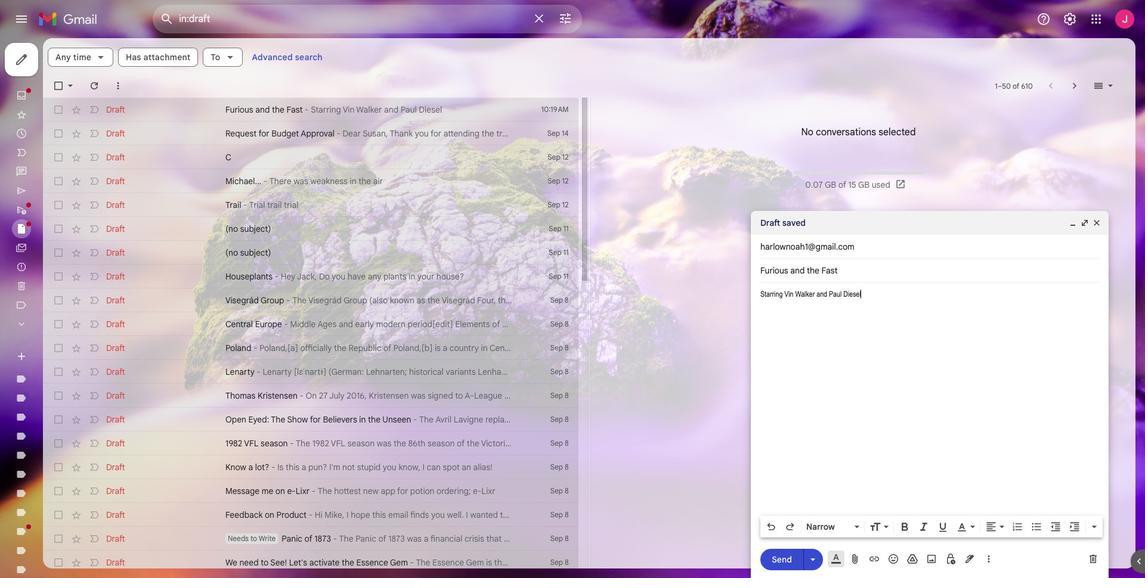 Task type: vqa. For each thing, say whether or not it's contained in the screenshot.


Task type: locate. For each thing, give the bounding box(es) containing it.
·
[[826, 533, 828, 542], [855, 533, 857, 542]]

lixr down alias!
[[482, 486, 495, 497]]

the
[[272, 104, 284, 115], [359, 176, 371, 187], [368, 415, 381, 425], [342, 558, 354, 568]]

of right 50
[[1013, 81, 1020, 90]]

None search field
[[153, 5, 582, 33]]

sep 8 for message me on e-lixr - the hottest new app for potion ordering; e-lixr
[[550, 487, 569, 496]]

redo ‪(⌘y)‬ image
[[784, 521, 796, 533]]

12 8 from the top
[[565, 558, 569, 567]]

0 horizontal spatial ·
[[826, 533, 828, 542]]

1 horizontal spatial gb
[[858, 180, 870, 190]]

for right show
[[310, 415, 321, 425]]

vin down harlownoah1@gmail.com
[[784, 290, 794, 299]]

10 sep 8 from the top
[[550, 511, 569, 520]]

the left the unseen
[[368, 415, 381, 425]]

draft for we need to see! let's activate the essence gem -
[[106, 558, 125, 568]]

1 subject) from the top
[[240, 224, 271, 234]]

e- up "product"
[[287, 486, 296, 497]]

-
[[305, 104, 309, 115], [337, 128, 341, 139], [264, 176, 267, 187], [243, 200, 247, 211], [275, 271, 279, 282], [286, 295, 290, 306], [284, 319, 288, 330], [253, 343, 257, 354], [257, 367, 261, 378], [300, 391, 304, 401], [413, 415, 417, 425], [290, 438, 294, 449], [271, 462, 275, 473], [312, 486, 316, 497], [309, 510, 313, 521], [333, 534, 337, 545], [410, 558, 414, 568]]

2 vertical spatial in
[[359, 415, 366, 425]]

- right poland
[[253, 343, 257, 354]]

walker inside 'row'
[[356, 104, 382, 115]]

in right "believers"
[[359, 415, 366, 425]]

2 vertical spatial of
[[305, 534, 312, 545]]

0 vertical spatial sep 11
[[549, 224, 569, 233]]

0 vertical spatial 11
[[563, 224, 569, 233]]

4 sep 8 from the top
[[550, 367, 569, 376]]

sep for michael... - there was weakness in the air
[[548, 177, 560, 185]]

0 horizontal spatial on
[[265, 510, 274, 521]]

gmail image
[[38, 7, 103, 31]]

0 horizontal spatial diesel
[[419, 104, 442, 115]]

and inside message body text field
[[817, 290, 827, 299]]

advanced search options image
[[554, 7, 577, 30]]

draft for lenarty -
[[106, 367, 125, 378]]

attach files image
[[849, 554, 861, 565]]

selected
[[879, 126, 916, 138]]

2 horizontal spatial of
[[1013, 81, 1020, 90]]

- right gem
[[410, 558, 414, 568]]

0 vertical spatial to
[[250, 534, 257, 543]]

1 (no subject) from the top
[[225, 224, 271, 234]]

8 for feedback on product -
[[565, 511, 569, 520]]

hey
[[281, 271, 295, 282]]

this
[[286, 462, 300, 473]]

2 sep 11 from the top
[[549, 248, 569, 257]]

(no subject) link for 14th 'row' from the bottom of the no conversations selected main content
[[225, 247, 513, 259]]

starring down harlownoah1@gmail.com
[[760, 290, 783, 299]]

more send options image
[[807, 554, 819, 566]]

insert signature image
[[964, 554, 976, 565]]

1 horizontal spatial the
[[318, 486, 332, 497]]

2 8 from the top
[[565, 320, 569, 329]]

3 11 from the top
[[563, 272, 569, 281]]

0 vertical spatial of
[[1013, 81, 1020, 90]]

privacy
[[829, 533, 853, 542]]

2 vertical spatial for
[[397, 486, 408, 497]]

7 row from the top
[[43, 241, 578, 265]]

0 vertical spatial vin
[[343, 104, 354, 115]]

approval
[[301, 128, 335, 139]]

indent more ‪(⌘])‬ image
[[1069, 521, 1081, 533]]

to button
[[203, 48, 242, 67]]

· down narrow
[[826, 533, 828, 542]]

walker up c "link"
[[356, 104, 382, 115]]

1 horizontal spatial starring
[[760, 290, 783, 299]]

we
[[225, 558, 237, 568]]

1 horizontal spatial lixr
[[482, 486, 495, 497]]

there
[[270, 176, 291, 187]]

3 sep 12 from the top
[[548, 200, 569, 209]]

sep 12
[[548, 153, 569, 162], [548, 177, 569, 185], [548, 200, 569, 209]]

2 sep 8 from the top
[[550, 320, 569, 329]]

subject) down trial
[[240, 224, 271, 234]]

- right the "season"
[[290, 438, 294, 449]]

0 horizontal spatial gb
[[825, 180, 836, 190]]

an
[[462, 462, 471, 473]]

trail - trial trail trial
[[225, 200, 298, 211]]

close image
[[1092, 218, 1102, 228]]

- right approval
[[337, 128, 341, 139]]

and down harlownoah1@gmail.com
[[817, 290, 827, 299]]

2 row from the top
[[43, 122, 578, 146]]

vin inside 'row'
[[343, 104, 354, 115]]

0 vertical spatial diesel
[[419, 104, 442, 115]]

starring inside message body text field
[[760, 290, 783, 299]]

unseen
[[383, 415, 411, 425]]

draft for request for budget approval -
[[106, 128, 125, 139]]

1 vertical spatial (no subject) link
[[225, 247, 513, 259]]

6 sep 8 from the top
[[550, 415, 569, 424]]

sep 11
[[549, 224, 569, 233], [549, 248, 569, 257], [549, 272, 569, 281]]

sep for central europe -
[[550, 320, 563, 329]]

(no subject) down trial
[[225, 224, 271, 234]]

draft for feedback on product -
[[106, 510, 125, 521]]

8 sep 8 from the top
[[550, 463, 569, 472]]

(no subject) link for 15th 'row' from the bottom of the no conversations selected main content
[[225, 223, 513, 235]]

vin up c "link"
[[343, 104, 354, 115]]

3 sep 11 from the top
[[549, 272, 569, 281]]

(no for 14th 'row' from the bottom of the no conversations selected main content
[[225, 248, 238, 258]]

- right the fast
[[305, 104, 309, 115]]

draft for michael... - there was weakness in the air
[[106, 176, 125, 187]]

sep 8 for 1982 vfl season -
[[550, 439, 569, 448]]

1 horizontal spatial e-
[[473, 486, 482, 497]]

e- right ordering;
[[473, 486, 482, 497]]

2 horizontal spatial in
[[409, 271, 415, 282]]

sep for visegrád group -
[[550, 296, 563, 305]]

2 subject) from the top
[[240, 248, 271, 258]]

bulleted list ‪(⌘⇧8)‬ image
[[1031, 521, 1043, 533]]

draft for furious and the fast - starring vin walker and paul diesel
[[106, 104, 125, 115]]

the left hottest
[[318, 486, 332, 497]]

subject) for 15th 'row' from the bottom of the no conversations selected main content
[[240, 224, 271, 234]]

toggle confidential mode image
[[945, 554, 957, 565]]

8 for thomas kristensen -
[[565, 391, 569, 400]]

8 for visegrád group -
[[565, 296, 569, 305]]

send
[[772, 554, 792, 565]]

1 gb from the left
[[825, 180, 836, 190]]

to left write
[[250, 534, 257, 543]]

to left see!
[[261, 558, 268, 568]]

diesel inside 'row'
[[419, 104, 442, 115]]

1 vertical spatial vin
[[784, 290, 794, 299]]

a
[[248, 462, 253, 473], [302, 462, 306, 473]]

2 11 from the top
[[563, 248, 569, 257]]

and right the furious
[[255, 104, 270, 115]]

1 horizontal spatial walker
[[795, 290, 815, 299]]

search mail image
[[156, 8, 178, 30]]

know,
[[399, 462, 420, 473]]

terms link
[[804, 533, 824, 542]]

2 (no subject) link from the top
[[225, 247, 513, 259]]

and
[[255, 104, 270, 115], [384, 104, 398, 115], [817, 290, 827, 299]]

9 sep 8 from the top
[[550, 487, 569, 496]]

0.07
[[805, 180, 823, 190]]

sep 11 for 13th 'row' from the bottom of the no conversations selected main content
[[549, 272, 569, 281]]

starring
[[311, 104, 341, 115], [760, 290, 783, 299]]

lixr down this
[[296, 486, 310, 497]]

and up c "link"
[[384, 104, 398, 115]]

on right me
[[275, 486, 285, 497]]

a left lot?
[[248, 462, 253, 473]]

pop out image
[[1080, 218, 1090, 228]]

10 8 from the top
[[565, 511, 569, 520]]

was
[[294, 176, 308, 187]]

1 vertical spatial 11
[[563, 248, 569, 257]]

0 vertical spatial 12
[[562, 153, 569, 162]]

your
[[417, 271, 434, 282]]

2 vertical spatial sep 12
[[548, 200, 569, 209]]

0 horizontal spatial vin
[[343, 104, 354, 115]]

0 horizontal spatial the
[[271, 415, 285, 425]]

None checkbox
[[52, 175, 64, 187], [52, 223, 64, 235], [52, 247, 64, 259], [52, 271, 64, 283], [52, 342, 64, 354], [52, 390, 64, 402], [52, 438, 64, 450], [52, 462, 64, 474], [52, 509, 64, 521], [52, 533, 64, 545], [52, 175, 64, 187], [52, 223, 64, 235], [52, 247, 64, 259], [52, 271, 64, 283], [52, 342, 64, 354], [52, 390, 64, 402], [52, 438, 64, 450], [52, 462, 64, 474], [52, 509, 64, 521], [52, 533, 64, 545]]

starring inside no conversations selected main content
[[311, 104, 341, 115]]

search
[[295, 52, 323, 63]]

sep for thomas kristensen -
[[550, 391, 563, 400]]

0 horizontal spatial a
[[248, 462, 253, 473]]

8 for 1982 vfl season -
[[565, 439, 569, 448]]

kristensen
[[258, 391, 298, 401]]

undo ‪(⌘z)‬ image
[[765, 521, 777, 533]]

(no down 'trail'
[[225, 224, 238, 234]]

- right 1873
[[333, 534, 337, 545]]

5 8 from the top
[[565, 391, 569, 400]]

6 8 from the top
[[565, 415, 569, 424]]

to
[[211, 52, 220, 63]]

0 horizontal spatial walker
[[356, 104, 382, 115]]

0 vertical spatial you
[[332, 271, 346, 282]]

0 horizontal spatial to
[[250, 534, 257, 543]]

3 8 from the top
[[565, 344, 569, 352]]

2 vertical spatial sep 11
[[549, 272, 569, 281]]

sep for open eyed: the show for believers in the unseen -
[[550, 415, 563, 424]]

navigation
[[0, 38, 143, 579]]

5 row from the top
[[43, 193, 578, 217]]

1 vertical spatial (no subject)
[[225, 248, 271, 258]]

8 for open eyed: the show for believers in the unseen -
[[565, 415, 569, 424]]

gb
[[825, 180, 836, 190], [858, 180, 870, 190]]

draft saved dialog
[[751, 211, 1109, 579]]

2 vertical spatial 12
[[562, 200, 569, 209]]

12 sep 8 from the top
[[550, 558, 569, 567]]

2 12 from the top
[[562, 177, 569, 185]]

8 8 from the top
[[565, 463, 569, 472]]

3 sep 8 from the top
[[550, 344, 569, 352]]

1 vertical spatial walker
[[795, 290, 815, 299]]

i'm
[[329, 462, 340, 473]]

0 horizontal spatial and
[[255, 104, 270, 115]]

a right this
[[302, 462, 306, 473]]

can
[[427, 462, 441, 473]]

spot
[[443, 462, 460, 473]]

1 horizontal spatial on
[[275, 486, 285, 497]]

vin inside message body text field
[[784, 290, 794, 299]]

- left hey
[[275, 271, 279, 282]]

last
[[800, 509, 814, 518]]

1 vertical spatial subject)
[[240, 248, 271, 258]]

2 lixr from the left
[[482, 486, 495, 497]]

gb right 15
[[858, 180, 870, 190]]

0 vertical spatial (no subject) link
[[225, 223, 513, 235]]

1 vertical spatial on
[[265, 510, 274, 521]]

walker
[[356, 104, 382, 115], [795, 290, 815, 299]]

1 a from the left
[[248, 462, 253, 473]]

0 horizontal spatial of
[[305, 534, 312, 545]]

sep for poland -
[[550, 344, 563, 352]]

6 row from the top
[[43, 217, 578, 241]]

1 vertical spatial to
[[261, 558, 268, 568]]

insert link ‪(⌘k)‬ image
[[868, 554, 880, 565]]

(no subject) link
[[225, 223, 513, 235], [225, 247, 513, 259]]

1 vertical spatial sep 12
[[548, 177, 569, 185]]

4 8 from the top
[[565, 367, 569, 376]]

advanced search
[[252, 52, 323, 63]]

9 8 from the top
[[565, 487, 569, 496]]

1 vertical spatial you
[[383, 462, 397, 473]]

5 sep 8 from the top
[[550, 391, 569, 400]]

- right the unseen
[[413, 415, 417, 425]]

0 horizontal spatial paul
[[401, 104, 417, 115]]

ago
[[905, 509, 917, 518]]

0 vertical spatial (no subject)
[[225, 224, 271, 234]]

0 horizontal spatial for
[[259, 128, 269, 139]]

1 11 from the top
[[563, 224, 569, 233]]

1 horizontal spatial a
[[302, 462, 306, 473]]

i
[[423, 462, 425, 473]]

11 for 13th 'row' from the bottom of the no conversations selected main content
[[563, 272, 569, 281]]

2 horizontal spatial for
[[397, 486, 408, 497]]

0 horizontal spatial lixr
[[296, 486, 310, 497]]

8 row from the top
[[43, 265, 578, 289]]

the right eyed:
[[271, 415, 285, 425]]

12 row from the top
[[43, 360, 578, 384]]

in left your
[[409, 271, 415, 282]]

7 8 from the top
[[565, 439, 569, 448]]

Search mail text field
[[179, 13, 525, 25]]

2 sep 12 from the top
[[548, 177, 569, 185]]

vin
[[343, 104, 354, 115], [784, 290, 794, 299]]

1 vertical spatial paul
[[829, 290, 842, 299]]

pun?
[[308, 462, 327, 473]]

for left budget
[[259, 128, 269, 139]]

1 vertical spatial diesel
[[844, 290, 861, 299]]

None checkbox
[[52, 80, 64, 92], [52, 104, 64, 116], [52, 128, 64, 140], [52, 151, 64, 163], [52, 199, 64, 211], [52, 295, 64, 307], [52, 319, 64, 330], [52, 366, 64, 378], [52, 414, 64, 426], [52, 486, 64, 497], [52, 557, 64, 569], [52, 80, 64, 92], [52, 104, 64, 116], [52, 128, 64, 140], [52, 151, 64, 163], [52, 199, 64, 211], [52, 295, 64, 307], [52, 319, 64, 330], [52, 366, 64, 378], [52, 414, 64, 426], [52, 486, 64, 497], [52, 557, 64, 569]]

account
[[816, 509, 842, 518]]

1 horizontal spatial ·
[[855, 533, 857, 542]]

1 vertical spatial sep 11
[[549, 248, 569, 257]]

c
[[225, 152, 231, 163]]

you right do
[[332, 271, 346, 282]]

11 sep 8 from the top
[[550, 534, 569, 543]]

ordering;
[[437, 486, 471, 497]]

on
[[275, 486, 285, 497], [265, 510, 274, 521]]

support image
[[1037, 12, 1051, 26]]

of inside 'row'
[[305, 534, 312, 545]]

0 vertical spatial walker
[[356, 104, 382, 115]]

15
[[848, 180, 856, 190]]

1 vertical spatial starring
[[760, 290, 783, 299]]

insert photo image
[[926, 554, 938, 565]]

0 vertical spatial the
[[271, 415, 285, 425]]

0 vertical spatial in
[[350, 176, 356, 187]]

of left 15
[[838, 180, 846, 190]]

0 vertical spatial subject)
[[240, 224, 271, 234]]

10 row from the top
[[43, 313, 578, 336]]

4 row from the top
[[43, 169, 578, 193]]

minutes
[[877, 509, 903, 518]]

0 horizontal spatial you
[[332, 271, 346, 282]]

more formatting options image
[[1089, 521, 1100, 533]]

you left know, in the left bottom of the page
[[383, 462, 397, 473]]

1 vertical spatial 12
[[562, 177, 569, 185]]

1 vertical spatial for
[[310, 415, 321, 425]]

paul inside 'row'
[[401, 104, 417, 115]]

1 sep 12 from the top
[[548, 153, 569, 162]]

no
[[801, 126, 813, 138]]

1 8 from the top
[[565, 296, 569, 305]]

italic ‪(⌘i)‬ image
[[918, 521, 930, 533]]

1982
[[225, 438, 242, 449]]

3 12 from the top
[[562, 200, 569, 209]]

2 vertical spatial 11
[[563, 272, 569, 281]]

- right lenarty
[[257, 367, 261, 378]]

in right weakness
[[350, 176, 356, 187]]

insert files using drive image
[[907, 554, 919, 565]]

walker inside message body text field
[[795, 290, 815, 299]]

(no up houseplants
[[225, 248, 238, 258]]

- left there
[[264, 176, 267, 187]]

draft for central europe -
[[106, 319, 125, 330]]

sep 8 for poland -
[[550, 344, 569, 352]]

8 for we need to see! let's activate the essence gem -
[[565, 558, 569, 567]]

sep 8 for open eyed: the show for believers in the unseen -
[[550, 415, 569, 424]]

0 vertical spatial (no
[[225, 224, 238, 234]]

subject) up houseplants
[[240, 248, 271, 258]]

settings image
[[1063, 12, 1077, 26]]

hottest
[[334, 486, 361, 497]]

1 vertical spatial of
[[838, 180, 846, 190]]

product
[[276, 510, 307, 521]]

write
[[259, 534, 276, 543]]

0 horizontal spatial starring
[[311, 104, 341, 115]]

sep for message me on e-lixr - the hottest new app for potion ordering; e-lixr
[[550, 487, 563, 496]]

1 horizontal spatial vin
[[784, 290, 794, 299]]

1 sep 8 from the top
[[550, 296, 569, 305]]

0 vertical spatial for
[[259, 128, 269, 139]]

1 horizontal spatial for
[[310, 415, 321, 425]]

2 (no from the top
[[225, 248, 238, 258]]

sep 8 for thomas kristensen -
[[550, 391, 569, 400]]

has
[[126, 52, 141, 63]]

14
[[562, 129, 569, 138]]

Message Body text field
[[760, 289, 1099, 513]]

for right the app
[[397, 486, 408, 497]]

(no subject) up houseplants
[[225, 248, 271, 258]]

weakness
[[310, 176, 348, 187]]

diesel
[[419, 104, 442, 115], [844, 290, 861, 299]]

1 horizontal spatial paul
[[829, 290, 842, 299]]

program
[[859, 533, 887, 542]]

1 horizontal spatial diesel
[[844, 290, 861, 299]]

row
[[43, 98, 578, 122], [43, 122, 578, 146], [43, 146, 578, 169], [43, 169, 578, 193], [43, 193, 578, 217], [43, 217, 578, 241], [43, 241, 578, 265], [43, 265, 578, 289], [43, 289, 578, 313], [43, 313, 578, 336], [43, 336, 578, 360], [43, 360, 578, 384], [43, 384, 578, 408], [43, 408, 578, 432], [43, 432, 578, 456], [43, 456, 578, 480], [43, 480, 578, 503], [43, 503, 578, 527], [43, 527, 578, 551], [43, 551, 578, 575]]

1 (no subject) link from the top
[[225, 223, 513, 235]]

1 vertical spatial (no
[[225, 248, 238, 258]]

1 horizontal spatial of
[[838, 180, 846, 190]]

0 vertical spatial paul
[[401, 104, 417, 115]]

· down "details" link
[[855, 533, 857, 542]]

2 · from the left
[[855, 533, 857, 542]]

trial
[[284, 200, 298, 211]]

trail
[[267, 200, 282, 211]]

draft for know a lot? - is this a pun? i'm not stupid you know, i can spot an alias!
[[106, 462, 125, 473]]

discard draft ‪(⌘⇧d)‬ image
[[1087, 554, 1099, 565]]

0 horizontal spatial e-
[[287, 486, 296, 497]]

sep 11 for 14th 'row' from the bottom of the no conversations selected main content
[[549, 248, 569, 257]]

(no for 15th 'row' from the bottom of the no conversations selected main content
[[225, 224, 238, 234]]

request for budget approval -
[[225, 128, 343, 139]]

Subject field
[[760, 265, 1099, 277]]

walker down harlownoah1@gmail.com
[[795, 290, 815, 299]]

7 sep 8 from the top
[[550, 439, 569, 448]]

season
[[261, 438, 288, 449]]

michael...
[[225, 176, 261, 187]]

on left "product"
[[265, 510, 274, 521]]

2 a from the left
[[302, 462, 306, 473]]

sep for lenarty -
[[550, 367, 563, 376]]

0 vertical spatial sep 12
[[548, 153, 569, 162]]

clear search image
[[527, 7, 551, 30]]

lixr
[[296, 486, 310, 497], [482, 486, 495, 497]]

any time button
[[48, 48, 113, 67]]

sep for we need to see! let's activate the essence gem -
[[550, 558, 563, 567]]

last account activity: 3 minutes ago details terms · privacy · program policies
[[800, 509, 917, 542]]

sep 8 for lenarty -
[[550, 367, 569, 376]]

0 vertical spatial starring
[[311, 104, 341, 115]]

of left 1873
[[305, 534, 312, 545]]

gb right 0.07
[[825, 180, 836, 190]]

numbered list ‪(⌘⇧7)‬ image
[[1012, 521, 1023, 533]]

2 (no subject) from the top
[[225, 248, 271, 258]]

vfl
[[244, 438, 259, 449]]

1 (no from the top
[[225, 224, 238, 234]]

starring up approval
[[311, 104, 341, 115]]

poland
[[225, 343, 251, 354]]

draft for message me on e-lixr - the hottest new app for potion ordering; e-lixr
[[106, 486, 125, 497]]

needs
[[228, 534, 249, 543]]

1 sep 11 from the top
[[549, 224, 569, 233]]

1873
[[315, 534, 331, 545]]

advanced search button
[[247, 47, 327, 68]]

2 horizontal spatial and
[[817, 290, 827, 299]]



Task type: describe. For each thing, give the bounding box(es) containing it.
have
[[348, 271, 366, 282]]

17 row from the top
[[43, 480, 578, 503]]

the right activate
[[342, 558, 354, 568]]

1 horizontal spatial you
[[383, 462, 397, 473]]

1 lixr from the left
[[296, 486, 310, 497]]

sep 12 for michael... - there was weakness in the air
[[548, 177, 569, 185]]

lenarty -
[[225, 367, 263, 378]]

more image
[[112, 80, 124, 92]]

show
[[287, 415, 308, 425]]

1
[[995, 81, 998, 90]]

18 row from the top
[[43, 503, 578, 527]]

message me on e-lixr - the hottest new app for potion ordering; e-lixr
[[225, 486, 495, 497]]

is
[[277, 462, 284, 473]]

privacy link
[[829, 533, 853, 542]]

draft for visegrád group -
[[106, 295, 125, 306]]

more options image
[[985, 554, 992, 565]]

of for gb
[[838, 180, 846, 190]]

2 e- from the left
[[473, 486, 482, 497]]

europe
[[255, 319, 282, 330]]

0 vertical spatial on
[[275, 486, 285, 497]]

harlownoah1@gmail.com
[[760, 242, 855, 252]]

8 for message me on e-lixr - the hottest new app for potion ordering; e-lixr
[[565, 487, 569, 496]]

16 row from the top
[[43, 456, 578, 480]]

furious
[[225, 104, 253, 115]]

3
[[871, 509, 875, 518]]

draft for trail - trial trail trial
[[106, 200, 125, 211]]

sep for 1982 vfl season -
[[550, 439, 563, 448]]

insert emoji ‪(⌘⇧2)‬ image
[[888, 554, 899, 565]]

draft for poland -
[[106, 343, 125, 354]]

1 horizontal spatial in
[[359, 415, 366, 425]]

- down pun?
[[312, 486, 316, 497]]

underline ‪(⌘u)‬ image
[[937, 522, 949, 534]]

air
[[373, 176, 383, 187]]

subject) for 14th 'row' from the bottom of the no conversations selected main content
[[240, 248, 271, 258]]

sep 8 for central europe -
[[550, 320, 569, 329]]

9 row from the top
[[43, 289, 578, 313]]

c link
[[225, 151, 513, 163]]

me
[[262, 486, 273, 497]]

advanced
[[252, 52, 293, 63]]

- left is
[[271, 462, 275, 473]]

1 12 from the top
[[562, 153, 569, 162]]

indent less ‪(⌘[)‬ image
[[1050, 521, 1062, 533]]

budget
[[272, 128, 299, 139]]

3 row from the top
[[43, 146, 578, 169]]

sep for trail - trial trail trial
[[548, 200, 560, 209]]

visegrád
[[225, 295, 259, 306]]

let's
[[289, 558, 307, 568]]

time
[[73, 52, 91, 63]]

1 e- from the left
[[287, 486, 296, 497]]

policies
[[888, 533, 913, 542]]

group
[[261, 295, 284, 306]]

sep 11 for 15th 'row' from the bottom of the no conversations selected main content
[[549, 224, 569, 233]]

used
[[872, 180, 890, 190]]

trail
[[225, 200, 241, 211]]

thomas
[[225, 391, 255, 401]]

diesel inside message body text field
[[844, 290, 861, 299]]

poland -
[[225, 343, 259, 354]]

feedback on product -
[[225, 510, 315, 521]]

12 for michael... - there was weakness in the air
[[562, 177, 569, 185]]

1 vertical spatial the
[[318, 486, 332, 497]]

draft for open eyed: the show for believers in the unseen -
[[106, 415, 125, 425]]

attachment
[[143, 52, 190, 63]]

1 50 of 610
[[995, 81, 1033, 90]]

bold ‪(⌘b)‬ image
[[899, 521, 911, 533]]

has attachment button
[[118, 48, 198, 67]]

15 row from the top
[[43, 432, 578, 456]]

needs to write panic of 1873 -
[[228, 534, 339, 545]]

1 row from the top
[[43, 98, 578, 122]]

of for 50
[[1013, 81, 1020, 90]]

refresh image
[[88, 80, 100, 92]]

- right "product"
[[309, 510, 313, 521]]

houseplants
[[225, 271, 273, 282]]

gem
[[390, 558, 408, 568]]

no conversations selected
[[801, 126, 916, 138]]

sep 8 for feedback on product -
[[550, 511, 569, 520]]

formatting options toolbar
[[760, 517, 1103, 538]]

furious and the fast - starring vin walker and paul diesel
[[225, 104, 442, 115]]

jack,
[[297, 271, 317, 282]]

the left air
[[359, 176, 371, 187]]

sep 8 for we need to see! let's activate the essence gem -
[[550, 558, 569, 567]]

the left the fast
[[272, 104, 284, 115]]

8 for central europe -
[[565, 320, 569, 329]]

new
[[363, 486, 379, 497]]

- right group
[[286, 295, 290, 306]]

sep for know a lot? - is this a pun? i'm not stupid you know, i can spot an alias!
[[550, 463, 563, 472]]

- right europe
[[284, 319, 288, 330]]

do
[[319, 271, 330, 282]]

know
[[225, 462, 246, 473]]

details
[[848, 521, 870, 530]]

request
[[225, 128, 257, 139]]

follow link to manage storage image
[[895, 179, 907, 191]]

alias!
[[473, 462, 493, 473]]

11 for 15th 'row' from the bottom of the no conversations selected main content
[[563, 224, 569, 233]]

2 gb from the left
[[858, 180, 870, 190]]

610
[[1021, 81, 1033, 90]]

20 row from the top
[[43, 551, 578, 575]]

narrow
[[806, 522, 835, 533]]

draft inside dialog
[[760, 218, 780, 228]]

has attachment
[[126, 52, 190, 63]]

conversations
[[816, 126, 876, 138]]

paul inside message body text field
[[829, 290, 842, 299]]

- right 'trail'
[[243, 200, 247, 211]]

older image
[[1069, 80, 1081, 92]]

believers
[[323, 415, 357, 425]]

draft saved
[[760, 218, 806, 228]]

to inside "needs to write panic of 1873 -"
[[250, 534, 257, 543]]

any
[[55, 52, 71, 63]]

sep for houseplants - hey jack, do you have any plants in your house?
[[549, 272, 562, 281]]

8 for know a lot? - is this a pun? i'm not stupid you know, i can spot an alias!
[[565, 463, 569, 472]]

1 · from the left
[[826, 533, 828, 542]]

main menu image
[[14, 12, 29, 26]]

1 horizontal spatial and
[[384, 104, 398, 115]]

11 for 14th 'row' from the bottom of the no conversations selected main content
[[563, 248, 569, 257]]

toggle split pane mode image
[[1093, 80, 1105, 92]]

details link
[[848, 521, 870, 530]]

see!
[[270, 558, 287, 568]]

know a lot? - is this a pun? i'm not stupid you know, i can spot an alias!
[[225, 462, 493, 473]]

sep 8 for visegrád group -
[[550, 296, 569, 305]]

app
[[381, 486, 395, 497]]

draft for thomas kristensen -
[[106, 391, 125, 401]]

michael... - there was weakness in the air
[[225, 176, 383, 187]]

activate
[[309, 558, 340, 568]]

- right kristensen
[[300, 391, 304, 401]]

essence
[[356, 558, 388, 568]]

fast
[[287, 104, 303, 115]]

no conversations selected main content
[[43, 38, 1136, 579]]

visegrád group -
[[225, 295, 292, 306]]

thomas kristensen -
[[225, 391, 306, 401]]

stupid
[[357, 462, 381, 473]]

we need to see! let's activate the essence gem -
[[225, 558, 416, 568]]

1 horizontal spatial to
[[261, 558, 268, 568]]

draft for houseplants - hey jack, do you have any plants in your house?
[[106, 271, 125, 282]]

message
[[225, 486, 260, 497]]

8 for poland -
[[565, 344, 569, 352]]

50
[[1002, 81, 1011, 90]]

plants
[[383, 271, 407, 282]]

12 for trail - trial trail trial
[[562, 200, 569, 209]]

sep 12 for trail - trial trail trial
[[548, 200, 569, 209]]

open eyed: the show for believers in the unseen -
[[225, 415, 419, 425]]

lot?
[[255, 462, 269, 473]]

draft for 1982 vfl season -
[[106, 438, 125, 449]]

0 horizontal spatial in
[[350, 176, 356, 187]]

lenarty
[[225, 367, 255, 378]]

minimize image
[[1068, 218, 1078, 228]]

terms
[[804, 533, 824, 542]]

14 row from the top
[[43, 408, 578, 432]]

sep 14
[[547, 129, 569, 138]]

program policies link
[[859, 533, 913, 542]]

trial
[[249, 200, 265, 211]]

19 row from the top
[[43, 527, 578, 551]]

sep 8 for know a lot? - is this a pun? i'm not stupid you know, i can spot an alias!
[[550, 463, 569, 472]]

panic
[[282, 534, 302, 545]]

1 vertical spatial in
[[409, 271, 415, 282]]

narrow option
[[804, 521, 852, 533]]

activity:
[[844, 509, 870, 518]]

11 row from the top
[[43, 336, 578, 360]]

central
[[225, 319, 253, 330]]

sep for request for budget approval -
[[547, 129, 560, 138]]

13 row from the top
[[43, 384, 578, 408]]

8 for lenarty -
[[565, 367, 569, 376]]

sep for feedback on product -
[[550, 511, 563, 520]]

11 8 from the top
[[565, 534, 569, 543]]



